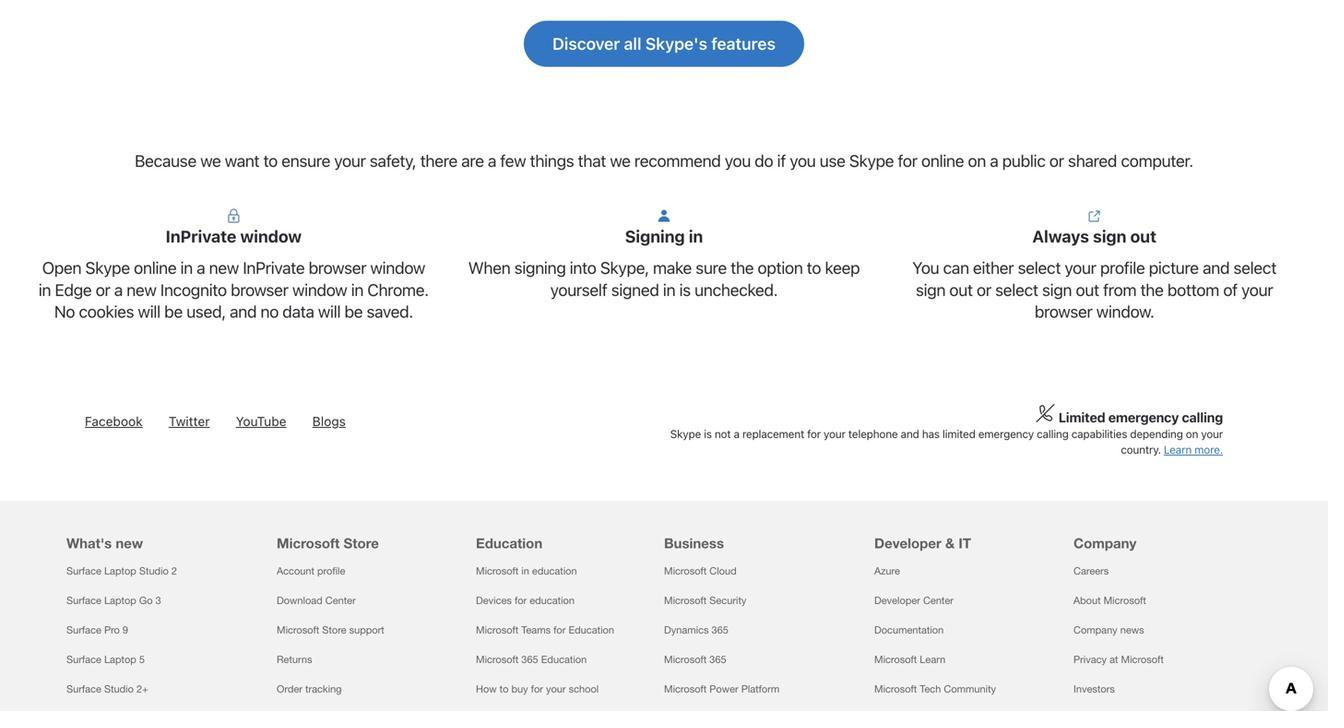 Task type: vqa. For each thing, say whether or not it's contained in the screenshot.


Task type: locate. For each thing, give the bounding box(es) containing it.
1 vertical spatial studio
[[104, 683, 134, 695]]

window
[[240, 226, 302, 246], [370, 258, 425, 278], [292, 280, 347, 300]]

laptop left go
[[104, 595, 136, 607]]

or right public
[[1050, 151, 1065, 170]]

surface for surface laptop studio 2
[[66, 565, 101, 577]]

how to buy for your school
[[476, 683, 599, 695]]

company up privacy
[[1074, 624, 1118, 636]]

store for microsoft store support
[[322, 624, 347, 636]]

how
[[476, 683, 497, 695]]

azure link
[[875, 565, 900, 577]]

1 horizontal spatial we
[[610, 151, 631, 170]]

1 horizontal spatial profile
[[1101, 258, 1145, 278]]

365 for education
[[522, 654, 539, 666]]

2 you from the left
[[790, 151, 816, 170]]

1 horizontal spatial to
[[500, 683, 509, 695]]

browser up and no
[[231, 280, 289, 300]]

microsoft up account profile link
[[277, 535, 340, 552]]

0 horizontal spatial browser
[[231, 280, 289, 300]]

surface up 'surface pro 9' link
[[66, 595, 101, 607]]

and inside you can either select your profile picture and select sign out or select sign out from the bottom of your browser window.
[[1203, 258, 1230, 278]]

3
[[156, 595, 161, 607]]

learn
[[1164, 444, 1192, 456], [920, 654, 946, 666]]

developer inside heading
[[875, 535, 942, 552]]

1 vertical spatial emergency
[[979, 428, 1034, 441]]

1 vertical spatial inprivate
[[243, 258, 305, 278]]

new up incognito
[[209, 258, 239, 278]]

for right use at top right
[[898, 151, 918, 170]]

sign
[[1093, 226, 1127, 246], [916, 280, 946, 300], [1043, 280, 1072, 300]]

learn down depending
[[1164, 444, 1192, 456]]

microsoft security link
[[664, 595, 747, 607]]

1 vertical spatial profile
[[317, 565, 345, 577]]

2 vertical spatial skype
[[670, 428, 701, 441]]

company news link
[[1074, 624, 1145, 636]]

is down make
[[680, 280, 691, 300]]

browser left window.
[[1035, 302, 1093, 322]]

account profile
[[277, 565, 345, 577]]

microsoft teams for education link
[[476, 624, 614, 636]]

0 vertical spatial calling
[[1182, 410, 1223, 426]]

1 company from the top
[[1074, 535, 1137, 552]]

0 vertical spatial on
[[968, 151, 986, 170]]

1 horizontal spatial calling
[[1182, 410, 1223, 426]]

laptop up surface laptop go 3
[[104, 565, 136, 577]]

microsoft down business
[[664, 565, 707, 577]]

news
[[1121, 624, 1145, 636]]

365 down teams
[[522, 654, 539, 666]]

1 be from the left
[[164, 302, 183, 322]]

discover all skype's features link
[[524, 21, 805, 67]]

profile inside footer resource links element
[[317, 565, 345, 577]]

0 vertical spatial browser
[[309, 258, 367, 278]]

0 horizontal spatial profile
[[317, 565, 345, 577]]

1 vertical spatial education
[[530, 595, 575, 607]]

0 horizontal spatial we
[[200, 151, 221, 170]]

or down either
[[977, 280, 992, 300]]

1 vertical spatial on
[[1186, 428, 1199, 441]]

365 for business
[[710, 654, 727, 666]]

0 horizontal spatial sign
[[916, 280, 946, 300]]

1 horizontal spatial will
[[318, 302, 341, 322]]

0 vertical spatial and
[[1203, 258, 1230, 278]]

your left school
[[546, 683, 566, 695]]

or for open skype online in a new inprivate browser window in edge or a new incognito browser window in chrome. no cookies will be used, and no data will be saved.
[[96, 280, 110, 300]]

we right that
[[610, 151, 631, 170]]

surface down surface laptop 5 link
[[66, 683, 101, 695]]

microsoft power platform
[[664, 683, 780, 695]]

profile
[[1101, 258, 1145, 278], [317, 565, 345, 577]]

2 developer from the top
[[875, 595, 921, 607]]

1 vertical spatial learn
[[920, 654, 946, 666]]

a right are
[[488, 151, 496, 170]]

2 center from the left
[[924, 595, 954, 607]]

laptop for 5
[[104, 654, 136, 666]]

about
[[1074, 595, 1101, 607]]

surface left pro
[[66, 624, 101, 636]]

0 horizontal spatial skype
[[85, 258, 130, 278]]

emergency up depending
[[1109, 410, 1179, 426]]

2 vertical spatial new
[[116, 535, 143, 552]]

microsoft down download
[[277, 624, 319, 636]]

0 vertical spatial new
[[209, 258, 239, 278]]

1 horizontal spatial be
[[345, 302, 363, 322]]

studio left 2+
[[104, 683, 134, 695]]

browser up data
[[309, 258, 367, 278]]

2 vertical spatial education
[[541, 654, 587, 666]]

new up surface laptop studio 2 link at left bottom
[[116, 535, 143, 552]]

0 horizontal spatial calling
[[1037, 428, 1069, 441]]

microsoft down "devices"
[[476, 624, 519, 636]]

surface for surface laptop go 3
[[66, 595, 101, 607]]

1 vertical spatial and
[[901, 428, 920, 441]]

1 center from the left
[[325, 595, 356, 607]]

a left public
[[990, 151, 999, 170]]

be left saved. on the left top
[[345, 302, 363, 322]]

1 vertical spatial is
[[704, 428, 712, 441]]

company for company
[[1074, 535, 1137, 552]]

on left public
[[968, 151, 986, 170]]

company up careers
[[1074, 535, 1137, 552]]

yourself
[[551, 280, 607, 300]]

0 horizontal spatial is
[[680, 280, 691, 300]]

developer center link
[[875, 595, 954, 607]]

surface laptop studio 2
[[66, 565, 177, 577]]

1 horizontal spatial is
[[704, 428, 712, 441]]

or inside open skype online in a new inprivate browser window in edge or a new incognito browser window in chrome. no cookies will be used, and no data will be saved.
[[96, 280, 110, 300]]

surface down 'surface pro 9' link
[[66, 654, 101, 666]]

surface down what's
[[66, 565, 101, 577]]

will
[[138, 302, 160, 322], [318, 302, 341, 322]]

telephone
[[849, 428, 898, 441]]

for inside limited emergency calling skype is not a replacement for your telephone and has limited emergency calling capabilities depending on your country.
[[807, 428, 821, 441]]

your left telephone
[[824, 428, 846, 441]]

online up incognito
[[134, 258, 177, 278]]

the inside you can either select your profile picture and select sign out or select sign out from the bottom of your browser window.
[[1141, 280, 1164, 300]]

education
[[532, 565, 577, 577], [530, 595, 575, 607]]

microsoft up "devices"
[[476, 565, 519, 577]]

or up the cookies
[[96, 280, 110, 300]]

2 horizontal spatial out
[[1131, 226, 1157, 246]]

or
[[1050, 151, 1065, 170], [96, 280, 110, 300], [977, 280, 992, 300]]

1 vertical spatial to
[[807, 258, 821, 278]]

shared
[[1068, 151, 1118, 170]]

privacy
[[1074, 654, 1107, 666]]

window inside  inprivate window
[[240, 226, 302, 246]]

0 horizontal spatial out
[[950, 280, 973, 300]]

microsoft down microsoft learn at the bottom of the page
[[875, 683, 917, 695]]

microsoft up the how
[[476, 654, 519, 666]]

in up incognito
[[180, 258, 193, 278]]

company
[[1074, 535, 1137, 552], [1074, 624, 1118, 636]]

is left 'not'
[[704, 428, 712, 441]]

select down either
[[996, 280, 1039, 300]]

profile down microsoft store
[[317, 565, 345, 577]]

3 laptop from the top
[[104, 654, 136, 666]]

0 horizontal spatial to
[[263, 151, 278, 170]]

store up account profile link
[[344, 535, 379, 552]]

and no
[[230, 302, 279, 322]]

calling up more.
[[1182, 410, 1223, 426]]

to inside footer resource links element
[[500, 683, 509, 695]]

0 horizontal spatial the
[[731, 258, 754, 278]]

facebook
[[85, 414, 143, 429]]

2 horizontal spatial sign
[[1093, 226, 1127, 246]]

for right "devices"
[[515, 595, 527, 607]]

will right the cookies
[[138, 302, 160, 322]]

microsoft teams for education
[[476, 624, 614, 636]]

microsoft cloud
[[664, 565, 737, 577]]

0 horizontal spatial inprivate
[[166, 226, 237, 246]]

1 horizontal spatial emergency
[[1109, 410, 1179, 426]]

microsoft for microsoft store support
[[277, 624, 319, 636]]

0 horizontal spatial center
[[325, 595, 356, 607]]

option
[[758, 258, 803, 278]]

education heading
[[476, 501, 653, 557]]

5 surface from the top
[[66, 683, 101, 695]]

1 vertical spatial store
[[322, 624, 347, 636]]

0 horizontal spatial you
[[725, 151, 751, 170]]

in down make
[[663, 280, 676, 300]]

profile up from
[[1101, 258, 1145, 278]]

1 vertical spatial company
[[1074, 624, 1118, 636]]

platform
[[742, 683, 780, 695]]

microsoft down dynamics
[[664, 654, 707, 666]]

we left want
[[200, 151, 221, 170]]

out left from
[[1076, 280, 1100, 300]]

emergency
[[1109, 410, 1179, 426], [979, 428, 1034, 441]]

1 horizontal spatial out
[[1076, 280, 1100, 300]]

be down incognito
[[164, 302, 183, 322]]

center up microsoft store support link
[[325, 595, 356, 607]]

inprivate inside  inprivate window
[[166, 226, 237, 246]]

microsoft 365
[[664, 654, 727, 666]]

a right 'not'
[[734, 428, 740, 441]]

0 vertical spatial education
[[476, 535, 543, 552]]

learn inside footer resource links element
[[920, 654, 946, 666]]

365 up the 'microsoft power platform' link
[[710, 654, 727, 666]]

education down microsoft teams for education link
[[541, 654, 587, 666]]

devices for education
[[476, 595, 575, 607]]

0 vertical spatial developer
[[875, 535, 942, 552]]

microsoft inside heading
[[277, 535, 340, 552]]

1 vertical spatial browser
[[231, 280, 289, 300]]

developer for developer center
[[875, 595, 921, 607]]

2 will from the left
[[318, 302, 341, 322]]

0 vertical spatial laptop
[[104, 565, 136, 577]]

2 horizontal spatial skype
[[850, 151, 894, 170]]

open
[[42, 258, 81, 278]]

there
[[420, 151, 458, 170]]

inprivate down 
[[166, 226, 237, 246]]

center
[[325, 595, 356, 607], [924, 595, 954, 607]]

inprivate
[[166, 226, 237, 246], [243, 258, 305, 278]]

2+
[[137, 683, 148, 695]]

skype inside limited emergency calling skype is not a replacement for your telephone and has limited emergency calling capabilities depending on your country.
[[670, 428, 701, 441]]

1 horizontal spatial inprivate
[[243, 258, 305, 278]]

bottom
[[1168, 280, 1220, 300]]

and
[[1203, 258, 1230, 278], [901, 428, 920, 441]]

1 vertical spatial calling
[[1037, 428, 1069, 441]]

window.
[[1097, 302, 1155, 322]]

we
[[200, 151, 221, 170], [610, 151, 631, 170]]

2 laptop from the top
[[104, 595, 136, 607]]

inprivate inside open skype online in a new inprivate browser window in edge or a new incognito browser window in chrome. no cookies will be used, and no data will be saved.
[[243, 258, 305, 278]]

2 vertical spatial laptop
[[104, 654, 136, 666]]

to left buy
[[500, 683, 509, 695]]

pro
[[104, 624, 120, 636]]

it
[[959, 535, 972, 552]]

is inside the when signing into skype, make sure the option to keep yourself signed in is unchecked.
[[680, 280, 691, 300]]

store left support at the bottom left of the page
[[322, 624, 347, 636]]

2 horizontal spatial to
[[807, 258, 821, 278]]

0 horizontal spatial be
[[164, 302, 183, 322]]

main content
[[0, 0, 1329, 360]]

microsoft for microsoft security
[[664, 595, 707, 607]]

1 horizontal spatial browser
[[309, 258, 367, 278]]

0 vertical spatial learn
[[1164, 444, 1192, 456]]

for
[[898, 151, 918, 170], [807, 428, 821, 441], [515, 595, 527, 607], [554, 624, 566, 636], [531, 683, 543, 695]]

education up 'microsoft in education' link
[[476, 535, 543, 552]]

4 surface from the top
[[66, 654, 101, 666]]

0 vertical spatial store
[[344, 535, 379, 552]]

teams
[[522, 624, 551, 636]]

your inside footer resource links element
[[546, 683, 566, 695]]

or inside you can either select your profile picture and select sign out or select sign out from the bottom of your browser window.
[[977, 280, 992, 300]]

education inside education heading
[[476, 535, 543, 552]]

the down picture
[[1141, 280, 1164, 300]]

0 vertical spatial education
[[532, 565, 577, 577]]

new
[[209, 258, 239, 278], [127, 280, 156, 300], [116, 535, 143, 552]]

the up the unchecked.
[[731, 258, 754, 278]]

developer for developer & it
[[875, 535, 942, 552]]

microsoft down documentation link
[[875, 654, 917, 666]]

0 vertical spatial inprivate
[[166, 226, 237, 246]]

your right of
[[1242, 280, 1274, 300]]

will right data
[[318, 302, 341, 322]]

what's new heading
[[66, 501, 255, 557]]

sign down always
[[1043, 280, 1072, 300]]

sign down 
[[1093, 226, 1127, 246]]

0 horizontal spatial will
[[138, 302, 160, 322]]

1 we from the left
[[200, 151, 221, 170]]

0 horizontal spatial online
[[134, 258, 177, 278]]

skype right use at top right
[[850, 151, 894, 170]]

1 horizontal spatial center
[[924, 595, 954, 607]]

learn up tech
[[920, 654, 946, 666]]

1 laptop from the top
[[104, 565, 136, 577]]

online left public
[[922, 151, 964, 170]]

0 horizontal spatial on
[[968, 151, 986, 170]]

in up sure
[[689, 226, 703, 246]]

laptop left 5
[[104, 654, 136, 666]]

1 horizontal spatial or
[[977, 280, 992, 300]]

calling down limited
[[1037, 428, 1069, 441]]

2 company from the top
[[1074, 624, 1118, 636]]

1 vertical spatial the
[[1141, 280, 1164, 300]]

edge
[[55, 280, 92, 300]]

go
[[139, 595, 153, 607]]

center for microsoft
[[325, 595, 356, 607]]

on
[[968, 151, 986, 170], [1186, 428, 1199, 441]]

0 horizontal spatial and
[[901, 428, 920, 441]]

2 vertical spatial to
[[500, 683, 509, 695]]

1 horizontal spatial skype
[[670, 428, 701, 441]]

0 horizontal spatial learn
[[920, 654, 946, 666]]

0 vertical spatial company
[[1074, 535, 1137, 552]]

365 down security
[[712, 624, 729, 636]]

microsoft down the microsoft 365
[[664, 683, 707, 695]]

main content containing discover all skype's features
[[0, 0, 1329, 360]]

0 horizontal spatial emergency
[[979, 428, 1034, 441]]

1 surface from the top
[[66, 565, 101, 577]]

sign down the you
[[916, 280, 946, 300]]

you left do
[[725, 151, 751, 170]]

profile inside you can either select your profile picture and select sign out or select sign out from the bottom of your browser window.
[[1101, 258, 1145, 278]]

returns
[[277, 654, 312, 666]]

on inside limited emergency calling skype is not a replacement for your telephone and has limited emergency calling capabilities depending on your country.
[[1186, 428, 1199, 441]]

store inside heading
[[344, 535, 379, 552]]

center up documentation
[[924, 595, 954, 607]]

devices for education link
[[476, 595, 575, 607]]

microsoft store support
[[277, 624, 385, 636]]

online inside open skype online in a new inprivate browser window in edge or a new incognito browser window in chrome. no cookies will be used, and no data will be saved.
[[134, 258, 177, 278]]

1 vertical spatial online
[[134, 258, 177, 278]]

discover
[[553, 33, 620, 53]]

&
[[946, 535, 955, 552]]

for right replacement
[[807, 428, 821, 441]]

window up chrome.
[[370, 258, 425, 278]]

1 developer from the top
[[875, 535, 942, 552]]

0 vertical spatial the
[[731, 258, 754, 278]]

few
[[500, 151, 526, 170]]

0 horizontal spatial or
[[96, 280, 110, 300]]

capabilities
[[1072, 428, 1128, 441]]

2 be from the left
[[345, 302, 363, 322]]

0 vertical spatial is
[[680, 280, 691, 300]]

1 horizontal spatial on
[[1186, 428, 1199, 441]]

1 horizontal spatial and
[[1203, 258, 1230, 278]]

2 vertical spatial browser
[[1035, 302, 1093, 322]]

and up of
[[1203, 258, 1230, 278]]

1 horizontal spatial sign
[[1043, 280, 1072, 300]]

select up of
[[1234, 258, 1277, 278]]

3 surface from the top
[[66, 624, 101, 636]]

select down always
[[1018, 258, 1061, 278]]

order
[[277, 683, 303, 695]]

you can either select your profile picture and select sign out or select sign out from the bottom of your browser window.
[[913, 258, 1277, 322]]

download
[[277, 595, 323, 607]]

to inside the when signing into skype, make sure the option to keep yourself signed in is unchecked.
[[807, 258, 821, 278]]

youtube link
[[236, 414, 287, 429]]

1 vertical spatial skype
[[85, 258, 130, 278]]

out down can
[[950, 280, 973, 300]]

you right if
[[790, 151, 816, 170]]

in up devices for education link
[[522, 565, 529, 577]]

skype left 'not'
[[670, 428, 701, 441]]

0 vertical spatial emergency
[[1109, 410, 1179, 426]]

more.
[[1195, 444, 1223, 456]]

education up microsoft teams for education
[[530, 595, 575, 607]]

0 vertical spatial skype
[[850, 151, 894, 170]]

company news
[[1074, 624, 1145, 636]]

new inside heading
[[116, 535, 143, 552]]

education for devices for education
[[530, 595, 575, 607]]

2 surface from the top
[[66, 595, 101, 607]]

signing
[[625, 226, 685, 246]]

1 vertical spatial developer
[[875, 595, 921, 607]]

company inside company heading
[[1074, 535, 1137, 552]]

1 will from the left
[[138, 302, 160, 322]]

1 horizontal spatial you
[[790, 151, 816, 170]]

use
[[820, 151, 846, 170]]

into
[[570, 258, 597, 278]]

1 horizontal spatial the
[[1141, 280, 1164, 300]]

education right teams
[[569, 624, 614, 636]]

developer up azure link
[[875, 535, 942, 552]]

1 horizontal spatial online
[[922, 151, 964, 170]]

0 vertical spatial profile
[[1101, 258, 1145, 278]]

microsoft right the at
[[1122, 654, 1164, 666]]

make
[[653, 258, 692, 278]]

0 vertical spatial studio
[[139, 565, 169, 577]]

1 vertical spatial laptop
[[104, 595, 136, 607]]

skype up "edge"
[[85, 258, 130, 278]]

your left safety,
[[334, 151, 366, 170]]

microsoft for microsoft cloud
[[664, 565, 707, 577]]

2 horizontal spatial browser
[[1035, 302, 1093, 322]]

microsoft for microsoft teams for education
[[476, 624, 519, 636]]



Task type: describe. For each thing, give the bounding box(es) containing it.
limited emergency calling skype is not a replacement for your telephone and has limited emergency calling capabilities depending on your country.
[[670, 410, 1223, 456]]

1 horizontal spatial learn
[[1164, 444, 1192, 456]]

keep
[[825, 258, 860, 278]]

surface laptop studio 2 link
[[66, 565, 177, 577]]

recommend
[[635, 151, 721, 170]]

that
[[578, 151, 606, 170]]

of
[[1224, 280, 1238, 300]]

in down open
[[39, 280, 51, 300]]

returns link
[[277, 654, 312, 666]]

2 we from the left
[[610, 151, 631, 170]]

 inprivate window
[[166, 209, 302, 246]]

saved.
[[367, 302, 413, 322]]

always
[[1033, 226, 1090, 246]]

surface for surface studio 2+
[[66, 683, 101, 695]]

2 vertical spatial window
[[292, 280, 347, 300]]

in left chrome.
[[351, 280, 364, 300]]

twitter
[[169, 414, 210, 429]]

surface laptop 5 link
[[66, 654, 145, 666]]

out inside  always sign out
[[1131, 226, 1157, 246]]

power
[[710, 683, 739, 695]]

microsoft for microsoft in education
[[476, 565, 519, 577]]

microsoft power platform link
[[664, 683, 780, 695]]

1 vertical spatial education
[[569, 624, 614, 636]]

education for microsoft in education
[[532, 565, 577, 577]]

your up more.
[[1202, 428, 1223, 441]]

microsoft 365 education link
[[476, 654, 587, 666]]


[[1088, 209, 1102, 224]]

1 horizontal spatial studio
[[139, 565, 169, 577]]

depending
[[1131, 428, 1183, 441]]

no
[[54, 302, 75, 322]]

microsoft 365 link
[[664, 654, 727, 666]]

skype inside open skype online in a new inprivate browser window in edge or a new incognito browser window in chrome. no cookies will be used, and no data will be saved.
[[85, 258, 130, 278]]

developer & it heading
[[875, 501, 1052, 557]]

because
[[135, 151, 196, 170]]

center for developer
[[924, 595, 954, 607]]

you
[[913, 258, 940, 278]]

microsoft for microsoft learn
[[875, 654, 917, 666]]

business
[[664, 535, 724, 552]]

investors link
[[1074, 683, 1115, 695]]

learn more. link
[[1164, 444, 1223, 456]]

twitter link
[[169, 414, 210, 429]]

public
[[1003, 151, 1046, 170]]

limited
[[943, 428, 976, 441]]

microsoft up news
[[1104, 595, 1147, 607]]

a up incognito
[[197, 258, 205, 278]]

is inside limited emergency calling skype is not a replacement for your telephone and has limited emergency calling capabilities depending on your country.
[[704, 428, 712, 441]]

1 you from the left
[[725, 151, 751, 170]]

documentation link
[[875, 624, 944, 636]]

country.
[[1121, 444, 1161, 456]]

company heading
[[1074, 501, 1251, 557]]

sure
[[696, 258, 727, 278]]

account
[[277, 565, 315, 577]]

limited
[[1059, 410, 1106, 426]]

buy
[[512, 683, 528, 695]]

download center
[[277, 595, 356, 607]]

microsoft learn
[[875, 654, 946, 666]]

1 vertical spatial new
[[127, 280, 156, 300]]

open skype online in a new inprivate browser window in edge or a new incognito browser window in chrome. no cookies will be used, and no data will be saved.
[[39, 258, 429, 322]]

picture
[[1149, 258, 1199, 278]]

2 horizontal spatial or
[[1050, 151, 1065, 170]]

tracking
[[305, 683, 342, 695]]

for right buy
[[531, 683, 543, 695]]

blogs
[[313, 414, 346, 429]]

community
[[944, 683, 997, 695]]

chrome.
[[368, 280, 429, 300]]

developer center
[[875, 595, 954, 607]]

azure
[[875, 565, 900, 577]]


[[226, 209, 241, 224]]

surface pro 9
[[66, 624, 128, 636]]

0 vertical spatial online
[[922, 151, 964, 170]]

a up the cookies
[[114, 280, 123, 300]]

if
[[777, 151, 786, 170]]

for right teams
[[554, 624, 566, 636]]

incognito
[[160, 280, 227, 300]]

in inside the when signing into skype, make sure the option to keep yourself signed in is unchecked.
[[663, 280, 676, 300]]

careers link
[[1074, 565, 1109, 577]]

blogs link
[[313, 414, 346, 429]]

a inside limited emergency calling skype is not a replacement for your telephone and has limited emergency calling capabilities depending on your country.
[[734, 428, 740, 441]]

learn more.
[[1164, 444, 1223, 456]]

surface pro 9 link
[[66, 624, 128, 636]]

surface laptop 5
[[66, 654, 145, 666]]

in inside  signing in
[[689, 226, 703, 246]]

microsoft store heading
[[277, 501, 454, 557]]

dynamics 365
[[664, 624, 729, 636]]

company for company news
[[1074, 624, 1118, 636]]

store for microsoft store
[[344, 535, 379, 552]]

browser inside you can either select your profile picture and select sign out or select sign out from the bottom of your browser window.
[[1035, 302, 1093, 322]]

microsoft for microsoft tech community
[[875, 683, 917, 695]]

how to buy for your school link
[[476, 683, 599, 695]]

laptop for go
[[104, 595, 136, 607]]

for inside main content
[[898, 151, 918, 170]]

footer resource links element
[[0, 501, 1329, 711]]

account profile link
[[277, 565, 345, 577]]

surface laptop go 3 link
[[66, 595, 161, 607]]

features
[[712, 33, 776, 53]]

0 vertical spatial to
[[263, 151, 278, 170]]

microsoft security
[[664, 595, 747, 607]]

what's
[[66, 535, 112, 552]]

dynamics
[[664, 624, 709, 636]]

microsoft for microsoft 365 education
[[476, 654, 519, 666]]

microsoft 365 education
[[476, 654, 587, 666]]

sign inside  always sign out
[[1093, 226, 1127, 246]]

0 horizontal spatial studio
[[104, 683, 134, 695]]

used,
[[187, 302, 226, 322]]

signed
[[611, 280, 659, 300]]

9
[[123, 624, 128, 636]]

and inside limited emergency calling skype is not a replacement for your telephone and has limited emergency calling capabilities depending on your country.
[[901, 428, 920, 441]]

microsoft for microsoft 365
[[664, 654, 707, 666]]

microsoft for microsoft power platform
[[664, 683, 707, 695]]

microsoft for microsoft store
[[277, 535, 340, 552]]

support
[[349, 624, 385, 636]]

not
[[715, 428, 731, 441]]

business heading
[[664, 501, 853, 557]]

microsoft in education
[[476, 565, 577, 577]]

microsoft learn link
[[875, 654, 946, 666]]

careers
[[1074, 565, 1109, 577]]

school
[[569, 683, 599, 695]]

microsoft store support link
[[277, 624, 385, 636]]

because we want to ensure your safety, there are a few things that we recommend you do if you use skype for online on a public or shared computer.
[[135, 151, 1194, 170]]

the inside the when signing into skype, make sure the option to keep yourself signed in is unchecked.
[[731, 258, 754, 278]]

about microsoft link
[[1074, 595, 1147, 607]]

on inside main content
[[968, 151, 986, 170]]

ensure
[[282, 151, 330, 170]]

or for you can either select your profile picture and select sign out or select sign out from the bottom of your browser window.
[[977, 280, 992, 300]]

laptop for studio
[[104, 565, 136, 577]]

surface studio 2+
[[66, 683, 148, 695]]


[[657, 209, 672, 224]]

surface for surface pro 9
[[66, 624, 101, 636]]

documentation
[[875, 624, 944, 636]]

1 vertical spatial window
[[370, 258, 425, 278]]

surface for surface laptop 5
[[66, 654, 101, 666]]

facebook link
[[85, 414, 143, 429]]

devices
[[476, 595, 512, 607]]

your down always
[[1065, 258, 1097, 278]]

microsoft tech community
[[875, 683, 997, 695]]



